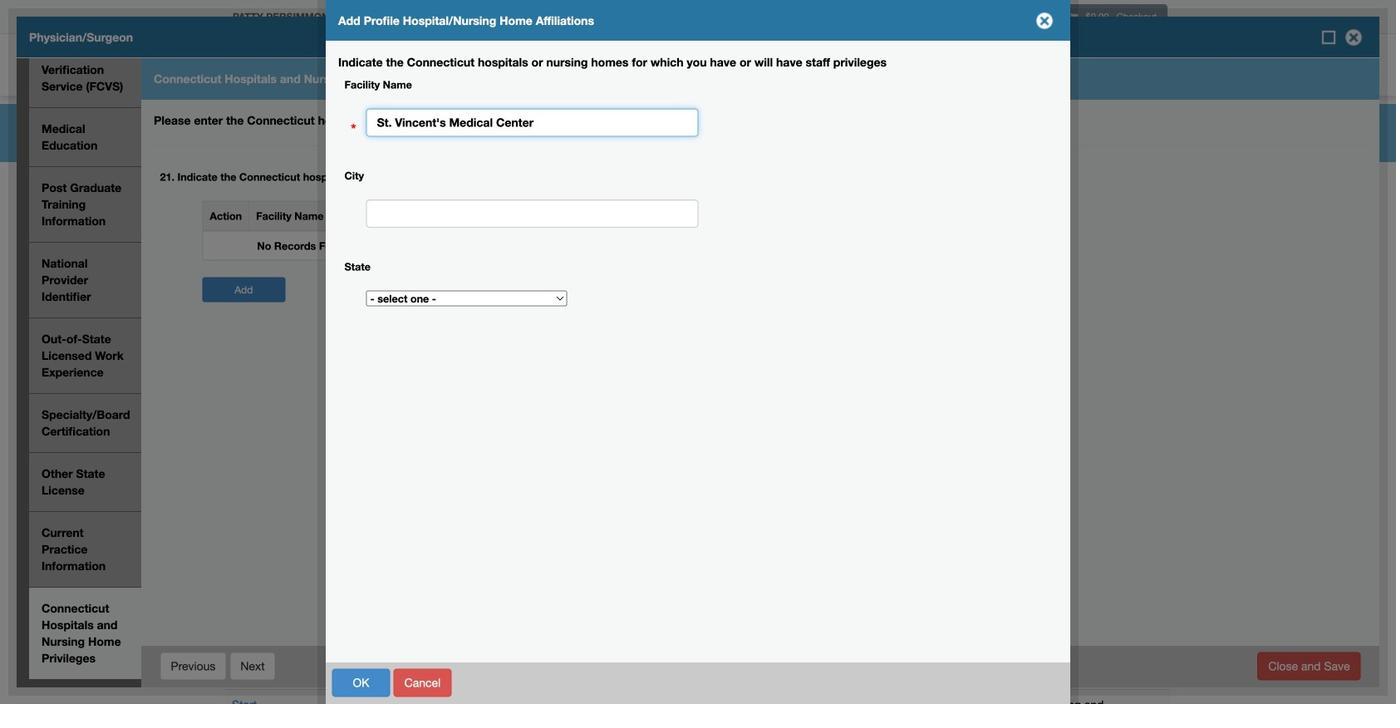 Task type: describe. For each thing, give the bounding box(es) containing it.
<b><center>state of connecticut<br>
 online elicense website</center></b> image
[[224, 37, 423, 65]]



Task type: locate. For each thing, give the bounding box(es) containing it.
None button
[[160, 652, 226, 680], [230, 652, 276, 680], [1258, 652, 1361, 680], [332, 669, 390, 697], [394, 669, 452, 697], [160, 652, 226, 680], [230, 652, 276, 680], [1258, 652, 1361, 680], [332, 669, 390, 697], [394, 669, 452, 697]]

None text field
[[366, 108, 699, 137], [366, 200, 699, 228], [366, 108, 699, 137], [366, 200, 699, 228]]

1 horizontal spatial close window image
[[1341, 24, 1368, 51]]

close window image
[[1032, 7, 1058, 34], [1341, 24, 1368, 51]]

maximize/minimize image
[[1321, 29, 1338, 46]]

0 horizontal spatial close window image
[[1032, 7, 1058, 34]]



Task type: vqa. For each thing, say whether or not it's contained in the screenshot.
checkbox
no



